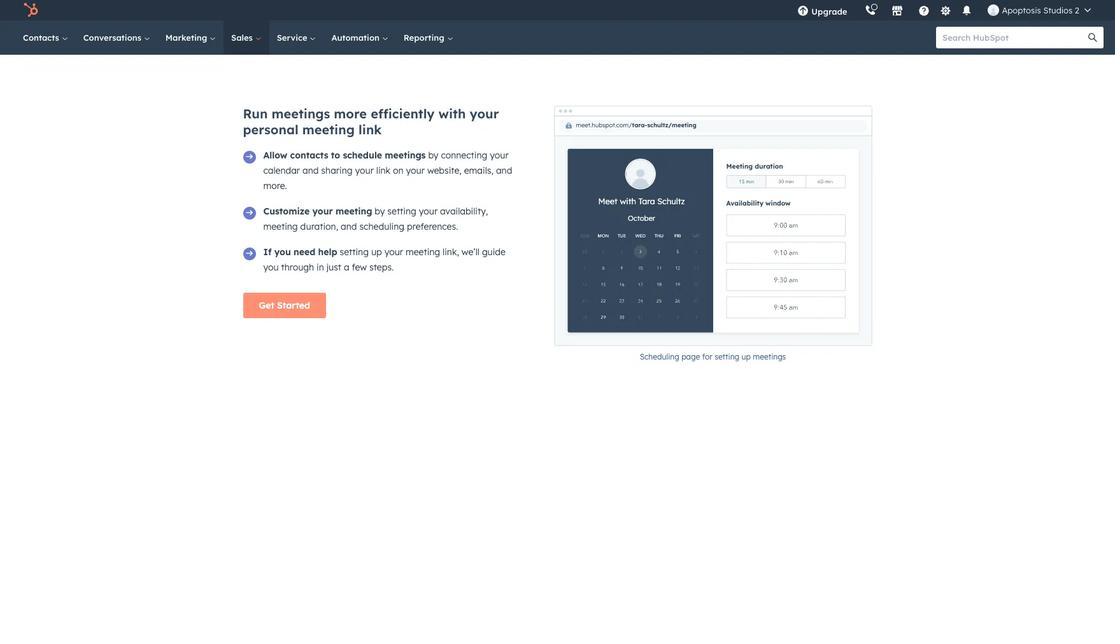 Task type: vqa. For each thing, say whether or not it's contained in the screenshot.
topmost you
yes



Task type: describe. For each thing, give the bounding box(es) containing it.
sales
[[231, 33, 255, 43]]

personal
[[243, 122, 299, 138]]

your inside 'setting up your meeting link, we'll guide you through in just a few steps.'
[[385, 247, 403, 258]]

apoptosis studios 2
[[1003, 5, 1080, 15]]

link,
[[443, 247, 459, 258]]

0 horizontal spatial and
[[303, 165, 319, 177]]

meetings inside run meetings more efficiently with your personal meeting link
[[272, 106, 330, 122]]

just
[[327, 262, 342, 273]]

conversations link
[[76, 20, 158, 55]]

apoptosis studios 2 button
[[981, 0, 1099, 20]]

emails,
[[464, 165, 494, 177]]

your right on
[[406, 165, 425, 177]]

calendar
[[264, 165, 300, 177]]

menu containing apoptosis studios 2
[[789, 0, 1101, 20]]

need
[[294, 247, 316, 258]]

a
[[344, 262, 350, 273]]

upgrade image
[[798, 6, 810, 17]]

marketplaces image
[[893, 6, 904, 17]]

run meetings more efficiently with your personal meeting link
[[243, 106, 499, 138]]

up inside 'setting up your meeting link, we'll guide you through in just a few steps.'
[[371, 247, 382, 258]]

automation link
[[324, 20, 396, 55]]

search button
[[1083, 27, 1104, 48]]

Search HubSpot search field
[[937, 27, 1093, 48]]

more.
[[264, 180, 287, 192]]

reporting link
[[396, 20, 461, 55]]

hubspot image
[[23, 3, 38, 18]]

2 vertical spatial meetings
[[753, 352, 787, 362]]

help image
[[919, 6, 931, 17]]

preferences.
[[407, 221, 458, 233]]

website,
[[428, 165, 462, 177]]

get started
[[259, 300, 310, 312]]

meeting inside 'setting up your meeting link, we'll guide you through in just a few steps.'
[[406, 247, 440, 258]]

you inside 'setting up your meeting link, we'll guide you through in just a few steps.'
[[264, 262, 279, 273]]

automation
[[332, 33, 382, 43]]

scheduling page for setting up meetings
[[640, 352, 787, 362]]

efficiently
[[371, 106, 435, 122]]

by for connecting
[[429, 150, 439, 161]]

get started button
[[243, 293, 326, 319]]

few
[[352, 262, 367, 273]]

calling icon image
[[866, 5, 877, 17]]

for
[[703, 352, 713, 362]]

allow
[[264, 150, 288, 161]]

link inside run meetings more efficiently with your personal meeting link
[[359, 122, 382, 138]]

guide
[[482, 247, 506, 258]]

with
[[439, 106, 466, 122]]

calling icon button
[[861, 2, 882, 18]]

get
[[259, 300, 275, 312]]

apoptosis
[[1003, 5, 1042, 15]]

started
[[277, 300, 310, 312]]

your up duration,
[[313, 206, 333, 217]]

reporting
[[404, 33, 447, 43]]

your inside run meetings more efficiently with your personal meeting link
[[470, 106, 499, 122]]

marketing
[[166, 33, 210, 43]]

settings image
[[941, 5, 952, 17]]

schedule
[[343, 150, 382, 161]]

run
[[243, 106, 268, 122]]

in
[[317, 262, 324, 273]]

notifications image
[[962, 6, 973, 17]]

notifications button
[[957, 0, 979, 20]]

link inside by connecting your calendar and sharing your link on your website, emails, and more.
[[377, 165, 391, 177]]

if
[[264, 247, 272, 258]]

by setting your availability, meeting duration, and scheduling preferences.
[[264, 206, 488, 233]]

sharing
[[321, 165, 353, 177]]

customize
[[264, 206, 310, 217]]

marketing link
[[158, 20, 224, 55]]

page
[[682, 352, 701, 362]]



Task type: locate. For each thing, give the bounding box(es) containing it.
help button
[[914, 0, 936, 20]]

setting up the few
[[340, 247, 369, 258]]

by inside by connecting your calendar and sharing your link on your website, emails, and more.
[[429, 150, 439, 161]]

1 horizontal spatial by
[[429, 150, 439, 161]]

2 horizontal spatial setting
[[715, 352, 740, 362]]

contacts link
[[15, 20, 76, 55]]

up up the steps.
[[371, 247, 382, 258]]

scheduling
[[640, 352, 680, 362]]

if you need help
[[264, 247, 338, 258]]

by inside by setting your availability, meeting duration, and scheduling preferences.
[[375, 206, 385, 217]]

setting up your meeting link, we'll guide you through in just a few steps.
[[264, 247, 506, 273]]

sales link
[[224, 20, 269, 55]]

and
[[303, 165, 319, 177], [496, 165, 513, 177], [341, 221, 357, 233]]

setting
[[388, 206, 417, 217], [340, 247, 369, 258], [715, 352, 740, 362]]

meeting up to
[[303, 122, 355, 138]]

1 horizontal spatial meetings
[[385, 150, 426, 161]]

duration,
[[301, 221, 339, 233]]

your down schedule
[[355, 165, 374, 177]]

0 horizontal spatial meetings
[[272, 106, 330, 122]]

0 horizontal spatial by
[[375, 206, 385, 217]]

1 vertical spatial you
[[264, 262, 279, 273]]

search image
[[1089, 33, 1098, 42]]

1 horizontal spatial and
[[341, 221, 357, 233]]

and down contacts
[[303, 165, 319, 177]]

availability,
[[440, 206, 488, 217]]

scheduling
[[360, 221, 405, 233]]

meetings up on
[[385, 150, 426, 161]]

hubspot link
[[15, 3, 48, 18]]

more
[[334, 106, 367, 122]]

up right for on the right of the page
[[742, 352, 751, 362]]

setting up scheduling on the left top of the page
[[388, 206, 417, 217]]

conversations
[[83, 33, 144, 43]]

0 vertical spatial link
[[359, 122, 382, 138]]

meeting down customize
[[264, 221, 298, 233]]

0 vertical spatial setting
[[388, 206, 417, 217]]

link
[[359, 122, 382, 138], [377, 165, 391, 177]]

marketplaces button
[[885, 0, 912, 20]]

service
[[277, 33, 310, 43]]

to
[[331, 150, 340, 161]]

meetings
[[272, 106, 330, 122], [385, 150, 426, 161], [753, 352, 787, 362]]

meeting
[[303, 122, 355, 138], [336, 206, 372, 217], [264, 221, 298, 233], [406, 247, 440, 258]]

1 horizontal spatial up
[[742, 352, 751, 362]]

1 vertical spatial setting
[[340, 247, 369, 258]]

studios
[[1044, 5, 1073, 15]]

setting right for on the right of the page
[[715, 352, 740, 362]]

2 horizontal spatial and
[[496, 165, 513, 177]]

steps.
[[370, 262, 394, 273]]

meeting inside by setting your availability, meeting duration, and scheduling preferences.
[[264, 221, 298, 233]]

by
[[429, 150, 439, 161], [375, 206, 385, 217]]

link left on
[[377, 165, 391, 177]]

contacts
[[23, 33, 62, 43]]

2 vertical spatial setting
[[715, 352, 740, 362]]

your
[[470, 106, 499, 122], [490, 150, 509, 161], [355, 165, 374, 177], [406, 165, 425, 177], [313, 206, 333, 217], [419, 206, 438, 217], [385, 247, 403, 258]]

0 vertical spatial you
[[275, 247, 291, 258]]

you down if
[[264, 262, 279, 273]]

0 horizontal spatial setting
[[340, 247, 369, 258]]

your inside by setting your availability, meeting duration, and scheduling preferences.
[[419, 206, 438, 217]]

on
[[393, 165, 404, 177]]

by up scheduling on the left top of the page
[[375, 206, 385, 217]]

1 vertical spatial by
[[375, 206, 385, 217]]

2 horizontal spatial meetings
[[753, 352, 787, 362]]

0 vertical spatial meetings
[[272, 106, 330, 122]]

you
[[275, 247, 291, 258], [264, 262, 279, 273]]

meetings right for on the right of the page
[[753, 352, 787, 362]]

1 vertical spatial meetings
[[385, 150, 426, 161]]

1 horizontal spatial setting
[[388, 206, 417, 217]]

setting inside by setting your availability, meeting duration, and scheduling preferences.
[[388, 206, 417, 217]]

by connecting your calendar and sharing your link on your website, emails, and more.
[[264, 150, 513, 192]]

meeting up scheduling on the left top of the page
[[336, 206, 372, 217]]

through
[[281, 262, 314, 273]]

we'll
[[462, 247, 480, 258]]

and inside by setting your availability, meeting duration, and scheduling preferences.
[[341, 221, 357, 233]]

by up website,
[[429, 150, 439, 161]]

by for setting
[[375, 206, 385, 217]]

setting inside 'setting up your meeting link, we'll guide you through in just a few steps.'
[[340, 247, 369, 258]]

0 vertical spatial up
[[371, 247, 382, 258]]

your up emails,
[[490, 150, 509, 161]]

customize your meeting
[[264, 206, 372, 217]]

service link
[[269, 20, 324, 55]]

you right if
[[275, 247, 291, 258]]

0 vertical spatial by
[[429, 150, 439, 161]]

2
[[1076, 5, 1080, 15]]

menu
[[789, 0, 1101, 20]]

settings link
[[938, 4, 954, 17]]

meetings up contacts
[[272, 106, 330, 122]]

upgrade
[[812, 6, 848, 17]]

1 vertical spatial up
[[742, 352, 751, 362]]

up
[[371, 247, 382, 258], [742, 352, 751, 362]]

allow contacts to schedule meetings
[[264, 150, 426, 161]]

connecting
[[441, 150, 488, 161]]

link up schedule
[[359, 122, 382, 138]]

your right with
[[470, 106, 499, 122]]

meeting inside run meetings more efficiently with your personal meeting link
[[303, 122, 355, 138]]

1 vertical spatial link
[[377, 165, 391, 177]]

and right duration,
[[341, 221, 357, 233]]

your up the preferences.
[[419, 206, 438, 217]]

meeting down the preferences.
[[406, 247, 440, 258]]

contacts
[[290, 150, 329, 161]]

your up the steps.
[[385, 247, 403, 258]]

help
[[318, 247, 338, 258]]

0 horizontal spatial up
[[371, 247, 382, 258]]

tara schultz image
[[989, 4, 1000, 16]]

and right emails,
[[496, 165, 513, 177]]

menu item
[[857, 0, 859, 20]]



